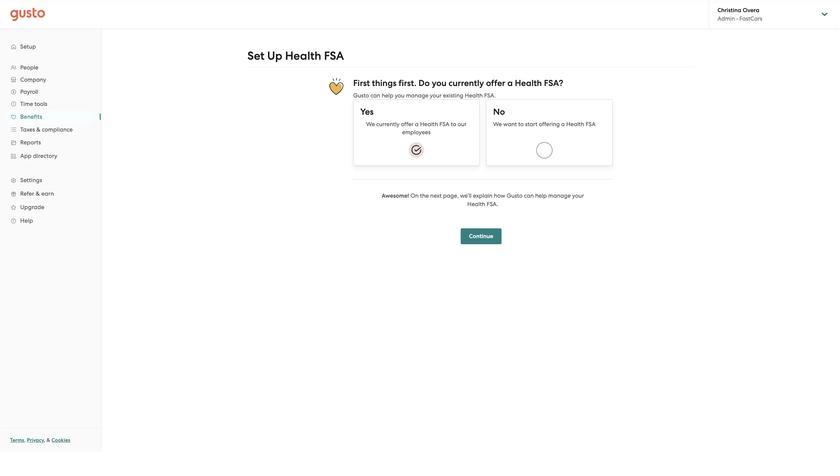 Task type: describe. For each thing, give the bounding box(es) containing it.
a inside we currently offer a health fsa to our employees
[[415, 121, 419, 128]]

our
[[458, 121, 467, 128]]

how
[[494, 193, 506, 199]]

cookies
[[52, 438, 70, 444]]

benefits
[[20, 113, 42, 120]]

we for no
[[494, 121, 502, 128]]

first.
[[399, 78, 417, 89]]

health right up
[[285, 49, 322, 63]]

health right offering on the right top of page
[[567, 121, 585, 128]]

compliance
[[42, 126, 73, 133]]

refer & earn link
[[7, 188, 94, 200]]

up
[[267, 49, 283, 63]]

tools
[[35, 101, 47, 107]]

fsa inside we currently offer a health fsa to our employees
[[440, 121, 450, 128]]

terms , privacy , & cookies
[[10, 438, 70, 444]]

can inside awesome! on the next page, we'll explain how gusto can help manage your health fsa .
[[524, 193, 534, 199]]

set
[[248, 49, 265, 63]]

continue button
[[461, 229, 502, 245]]

awesome!
[[382, 193, 409, 200]]

taxes
[[20, 126, 35, 133]]

2 vertical spatial &
[[47, 438, 50, 444]]

1 horizontal spatial a
[[508, 78, 513, 89]]

awesome! on the next page, we'll explain how gusto can help manage your health fsa .
[[382, 193, 584, 208]]

1 , from the left
[[24, 438, 26, 444]]

payroll
[[20, 89, 38, 95]]

directory
[[33, 153, 57, 159]]

help link
[[7, 215, 94, 227]]

gusto navigation element
[[0, 29, 101, 238]]

benefits link
[[7, 111, 94, 123]]

health inside we currently offer a health fsa to our employees
[[420, 121, 438, 128]]

set up health fsa
[[248, 49, 344, 63]]

reports
[[20, 139, 41, 146]]

payroll button
[[7, 86, 94, 98]]

start
[[526, 121, 538, 128]]

want
[[504, 121, 517, 128]]

fsa.
[[485, 92, 496, 99]]

we currently offer a health fsa to our employees
[[366, 121, 467, 136]]

.
[[497, 201, 499, 208]]

people
[[20, 64, 38, 71]]

we for yes
[[366, 121, 375, 128]]

overa
[[743, 7, 760, 14]]

the
[[420, 193, 429, 199]]

home image
[[10, 8, 45, 21]]

help inside awesome! on the next page, we'll explain how gusto can help manage your health fsa .
[[536, 193, 547, 199]]

company
[[20, 76, 46, 83]]

2 to from the left
[[519, 121, 524, 128]]

2 horizontal spatial a
[[562, 121, 565, 128]]

admin
[[718, 15, 736, 22]]

to inside we currently offer a health fsa to our employees
[[451, 121, 457, 128]]

things
[[372, 78, 397, 89]]

1 horizontal spatial offer
[[486, 78, 506, 89]]

& for compliance
[[36, 126, 41, 133]]

help
[[20, 218, 33, 224]]

upgrade
[[20, 204, 44, 211]]

settings link
[[7, 174, 94, 186]]



Task type: locate. For each thing, give the bounding box(es) containing it.
time
[[20, 101, 33, 107]]

we down yes
[[366, 121, 375, 128]]

& for earn
[[36, 191, 40, 197]]

0 vertical spatial your
[[430, 92, 442, 99]]

privacy link
[[27, 438, 44, 444]]

can down things
[[371, 92, 381, 99]]

0 horizontal spatial we
[[366, 121, 375, 128]]

gusto down first
[[354, 92, 369, 99]]

0 vertical spatial gusto
[[354, 92, 369, 99]]

1 we from the left
[[366, 121, 375, 128]]

& left cookies button on the bottom left of the page
[[47, 438, 50, 444]]

employees
[[402, 129, 431, 136]]

1 horizontal spatial help
[[536, 193, 547, 199]]

we down the no
[[494, 121, 502, 128]]

1 horizontal spatial can
[[524, 193, 534, 199]]

earn
[[41, 191, 54, 197]]

privacy
[[27, 438, 44, 444]]

0 horizontal spatial offer
[[401, 121, 414, 128]]

health
[[285, 49, 322, 63], [515, 78, 542, 89], [465, 92, 483, 99], [420, 121, 438, 128], [567, 121, 585, 128], [468, 201, 486, 208]]

1 horizontal spatial manage
[[549, 193, 571, 199]]

to left our
[[451, 121, 457, 128]]

we want to start offering a health fsa
[[494, 121, 596, 128]]

offer up employees
[[401, 121, 414, 128]]

terms link
[[10, 438, 24, 444]]

health down explain
[[468, 201, 486, 208]]

you right do
[[432, 78, 447, 89]]

your
[[430, 92, 442, 99], [573, 193, 584, 199]]

you
[[432, 78, 447, 89], [395, 92, 405, 99]]

2 we from the left
[[494, 121, 502, 128]]

gusto
[[354, 92, 369, 99], [507, 193, 523, 199]]

0 horizontal spatial manage
[[406, 92, 429, 99]]

we'll
[[460, 193, 472, 199]]

no
[[494, 107, 505, 117]]

cookies button
[[52, 437, 70, 445]]

currently
[[449, 78, 484, 89], [377, 121, 400, 128]]

& right taxes at the left of the page
[[36, 126, 41, 133]]

first
[[354, 78, 370, 89]]

0 vertical spatial &
[[36, 126, 41, 133]]

help
[[382, 92, 394, 99], [536, 193, 547, 199]]

1 horizontal spatial gusto
[[507, 193, 523, 199]]

0 vertical spatial can
[[371, 92, 381, 99]]

setup
[[20, 43, 36, 50]]

1 horizontal spatial we
[[494, 121, 502, 128]]

fsa inside awesome! on the next page, we'll explain how gusto can help manage your health fsa .
[[487, 201, 497, 208]]

manage
[[406, 92, 429, 99], [549, 193, 571, 199]]

we inside we currently offer a health fsa to our employees
[[366, 121, 375, 128]]

christina
[[718, 7, 742, 14]]

you down first. at the left of the page
[[395, 92, 405, 99]]

health inside awesome! on the next page, we'll explain how gusto can help manage your health fsa .
[[468, 201, 486, 208]]

fastcars
[[740, 15, 763, 22]]

1 to from the left
[[451, 121, 457, 128]]

next
[[431, 193, 442, 199]]

currently inside we currently offer a health fsa to our employees
[[377, 121, 400, 128]]

page,
[[443, 193, 459, 199]]

1 vertical spatial your
[[573, 193, 584, 199]]

0 horizontal spatial a
[[415, 121, 419, 128]]

offer
[[486, 78, 506, 89], [401, 121, 414, 128]]

0 horizontal spatial gusto
[[354, 92, 369, 99]]

christina overa admin • fastcars
[[718, 7, 763, 22]]

2 , from the left
[[44, 438, 45, 444]]

offer up fsa.
[[486, 78, 506, 89]]

1 vertical spatial help
[[536, 193, 547, 199]]

a
[[508, 78, 513, 89], [415, 121, 419, 128], [562, 121, 565, 128]]

0 horizontal spatial you
[[395, 92, 405, 99]]

1 horizontal spatial currently
[[449, 78, 484, 89]]

upgrade link
[[7, 201, 94, 213]]

0 horizontal spatial can
[[371, 92, 381, 99]]

&
[[36, 126, 41, 133], [36, 191, 40, 197], [47, 438, 50, 444]]

manage inside awesome! on the next page, we'll explain how gusto can help manage your health fsa .
[[549, 193, 571, 199]]

people button
[[7, 61, 94, 74]]

continue
[[469, 233, 494, 240]]

0 vertical spatial manage
[[406, 92, 429, 99]]

0 horizontal spatial your
[[430, 92, 442, 99]]

, left cookies button on the bottom left of the page
[[44, 438, 45, 444]]

taxes & compliance
[[20, 126, 73, 133]]

?
[[559, 78, 564, 89]]

time tools
[[20, 101, 47, 107]]

0 horizontal spatial help
[[382, 92, 394, 99]]

settings
[[20, 177, 42, 184]]

health up employees
[[420, 121, 438, 128]]

can right 'how'
[[524, 193, 534, 199]]

fsa
[[324, 49, 344, 63], [544, 78, 559, 89], [440, 121, 450, 128], [586, 121, 596, 128], [487, 201, 497, 208]]

refer & earn
[[20, 191, 54, 197]]

health left ? at the right of page
[[515, 78, 542, 89]]

app directory link
[[7, 150, 94, 162]]

1 vertical spatial currently
[[377, 121, 400, 128]]

app
[[20, 153, 32, 159]]

0 vertical spatial offer
[[486, 78, 506, 89]]

1 horizontal spatial to
[[519, 121, 524, 128]]

,
[[24, 438, 26, 444], [44, 438, 45, 444]]

0 vertical spatial you
[[432, 78, 447, 89]]

explain
[[473, 193, 493, 199]]

setup link
[[7, 41, 94, 53]]

gusto inside awesome! on the next page, we'll explain how gusto can help manage your health fsa .
[[507, 193, 523, 199]]

app directory
[[20, 153, 57, 159]]

offering
[[539, 121, 560, 128]]

1 horizontal spatial ,
[[44, 438, 45, 444]]

& inside dropdown button
[[36, 126, 41, 133]]

1 horizontal spatial you
[[432, 78, 447, 89]]

0 horizontal spatial ,
[[24, 438, 26, 444]]

0 vertical spatial help
[[382, 92, 394, 99]]

1 vertical spatial gusto
[[507, 193, 523, 199]]

company button
[[7, 74, 94, 86]]

1 vertical spatial manage
[[549, 193, 571, 199]]

your inside awesome! on the next page, we'll explain how gusto can help manage your health fsa .
[[573, 193, 584, 199]]

to left 'start'
[[519, 121, 524, 128]]

& left earn at the left
[[36, 191, 40, 197]]

1 vertical spatial can
[[524, 193, 534, 199]]

taxes & compliance button
[[7, 124, 94, 136]]

list containing people
[[0, 61, 101, 228]]

refer
[[20, 191, 34, 197]]

1 vertical spatial &
[[36, 191, 40, 197]]

offer inside we currently offer a health fsa to our employees
[[401, 121, 414, 128]]

reports link
[[7, 136, 94, 149]]

on
[[411, 193, 419, 199]]

, left the privacy
[[24, 438, 26, 444]]

0 horizontal spatial to
[[451, 121, 457, 128]]

0 horizontal spatial currently
[[377, 121, 400, 128]]

health left fsa.
[[465, 92, 483, 99]]

yes
[[361, 107, 374, 117]]

•
[[737, 15, 739, 22]]

list
[[0, 61, 101, 228]]

existing
[[443, 92, 464, 99]]

0 vertical spatial currently
[[449, 78, 484, 89]]

time tools button
[[7, 98, 94, 110]]

gusto can help you manage your existing health fsa.
[[354, 92, 496, 99]]

1 vertical spatial you
[[395, 92, 405, 99]]

gusto right 'how'
[[507, 193, 523, 199]]

first things first. do you currently offer a health fsa ?
[[354, 78, 564, 89]]

do
[[419, 78, 430, 89]]

can
[[371, 92, 381, 99], [524, 193, 534, 199]]

1 horizontal spatial your
[[573, 193, 584, 199]]

to
[[451, 121, 457, 128], [519, 121, 524, 128]]

we
[[366, 121, 375, 128], [494, 121, 502, 128]]

1 vertical spatial offer
[[401, 121, 414, 128]]

terms
[[10, 438, 24, 444]]



Task type: vqa. For each thing, say whether or not it's contained in the screenshot.
leftmost to
yes



